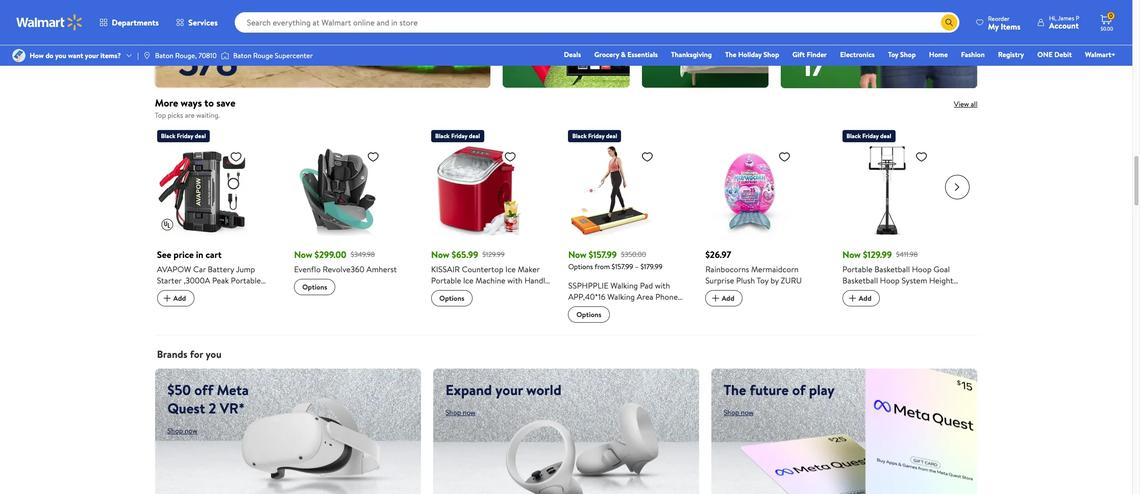 Task type: vqa. For each thing, say whether or not it's contained in the screenshot.
Aisle
no



Task type: describe. For each thing, give the bounding box(es) containing it.
control
[[569, 303, 596, 314]]

walking up the under
[[608, 292, 635, 303]]

black friday deal for cart
[[161, 132, 206, 140]]

product group containing now $65.99
[[431, 126, 554, 331]]

2 treadmill from the top
[[569, 337, 600, 348]]

brands for you
[[157, 348, 222, 362]]

7
[[882, 286, 886, 298]]

self-
[[431, 286, 448, 298]]

baton rouge, 70810
[[155, 51, 217, 61]]

amherst
[[367, 264, 397, 275]]

finder
[[807, 50, 827, 60]]

add to favorites list, kissair countertop ice maker portable ice machine with handle, self-cleaning ice makers, 26lbs/24h, 9 ice cubes ready in 6 mins for home kitchen bar party red image
[[504, 151, 517, 163]]

electronics link
[[836, 49, 880, 60]]

with inside now $65.99 $129.99 kissair countertop ice maker portable ice machine with handle, self-cleaning ice makers, 26lbs/24h, 9 ice cubes ready in 6 mins for home kitchen bar party red
[[508, 275, 523, 286]]

now $65.99 $129.99 kissair countertop ice maker portable ice machine with handle, self-cleaning ice makers, 26lbs/24h, 9 ice cubes ready in 6 mins for home kitchen bar party red
[[431, 249, 554, 331]]

view all
[[954, 99, 978, 109]]

ready
[[517, 298, 539, 309]]

pack
[[188, 320, 204, 331]]

red
[[431, 320, 445, 331]]

product group containing see price in cart
[[157, 126, 280, 343]]

see price in cart avapow car battery jump starter ,3000a peak portable jump starters for up to 8l gas 8l diesel engine with booster function,12v lithium jump charger pack box with smart safety clamp
[[157, 249, 277, 343]]

deals link
[[560, 49, 586, 60]]

essentials
[[628, 50, 658, 60]]

home inside now $65.99 $129.99 kissair countertop ice maker portable ice machine with handle, self-cleaning ice makers, 26lbs/24h, 9 ice cubes ready in 6 mins for home kitchen bar party red
[[462, 309, 484, 320]]

300
[[647, 314, 662, 325]]

add to favorites list, rainbocorns mermaidcorn surprise plush toy by zuru image
[[779, 151, 791, 163]]

add to cart image for now
[[847, 293, 859, 305]]

smart
[[239, 320, 260, 331]]

basketball down the $411.98
[[875, 264, 910, 275]]

handle,
[[525, 275, 552, 286]]

product group containing now $157.99
[[569, 126, 691, 348]]

holiday
[[739, 50, 762, 60]]

in inside the see price in cart avapow car battery jump starter ,3000a peak portable jump starters for up to 8l gas 8l diesel engine with booster function,12v lithium jump charger pack box with smart safety clamp
[[196, 249, 203, 261]]

for inside the see price in cart avapow car battery jump starter ,3000a peak portable jump starters for up to 8l gas 8l diesel engine with booster function,12v lithium jump charger pack box with smart safety clamp
[[208, 286, 219, 298]]

mermaidcorn
[[752, 264, 799, 275]]

friday for cart
[[177, 132, 193, 140]]

1 vertical spatial $157.99
[[612, 262, 633, 272]]

next slide for more ways to save list image
[[945, 175, 970, 200]]

peak
[[212, 275, 229, 286]]

for inside now $65.99 $129.99 kissair countertop ice maker portable ice machine with handle, self-cleaning ice makers, 26lbs/24h, 9 ice cubes ready in 6 mins for home kitchen bar party red
[[450, 309, 460, 320]]

countertop
[[462, 264, 504, 275]]

6 inside now $129.99 $411.98 portable basketball hoop goal basketball hoop system height adjustable 7 ft. 6 in. - 10 ft. with 44 inch indoor outdoor pvc backboard material
[[897, 286, 902, 298]]

save
[[216, 96, 236, 110]]

box
[[206, 320, 220, 331]]

picks
[[168, 110, 183, 120]]

1 vertical spatial pad
[[658, 325, 671, 337]]

walmart image
[[16, 14, 83, 31]]

capacity
[[596, 325, 626, 337]]

the holiday shop
[[726, 50, 780, 60]]

6 inside now $65.99 $129.99 kissair countertop ice maker portable ice machine with handle, self-cleaning ice makers, 26lbs/24h, 9 ice cubes ready in 6 mins for home kitchen bar party red
[[549, 298, 554, 309]]

outdoor
[[885, 298, 915, 309]]

cart
[[206, 249, 222, 261]]

all
[[971, 99, 978, 109]]

now for $157.99
[[569, 249, 587, 261]]

desk,
[[626, 314, 645, 325]]

2 vertical spatial jump
[[232, 309, 251, 320]]

fashion link
[[957, 49, 990, 60]]

for inside ssphpplie walking pad with app,40*16 walking area phone control & record data, 2.5hp treadmill under desk, 300 lb weight capacity walking pad treadmill for home and office
[[602, 337, 613, 348]]

2 horizontal spatial home
[[930, 50, 948, 60]]

maker
[[518, 264, 540, 275]]

0 vertical spatial jump
[[236, 264, 255, 275]]

now for $129.99
[[843, 249, 861, 261]]

material
[[882, 309, 911, 320]]

car
[[193, 264, 206, 275]]

,3000a
[[184, 275, 210, 286]]

area
[[637, 292, 654, 303]]

ssphpplie
[[569, 280, 609, 292]]

-
[[914, 286, 917, 298]]

for down clamp
[[190, 348, 203, 362]]

portable inside now $65.99 $129.99 kissair countertop ice maker portable ice machine with handle, self-cleaning ice makers, 26lbs/24h, 9 ice cubes ready in 6 mins for home kitchen bar party red
[[431, 275, 461, 286]]

$349.98
[[351, 250, 375, 260]]

now $299.00 $349.98 evenflo revolve360 amherst
[[294, 249, 397, 275]]

baton for baton rouge supercenter
[[233, 51, 252, 61]]

deals
[[564, 50, 581, 60]]

ssphpplie walking pad with app,40*16 walking area phone control & record data, 2.5hp treadmill under desk, 300 lb weight capacity walking pad treadmill for home and office image
[[569, 147, 658, 236]]

view
[[954, 99, 970, 109]]

function,12v
[[157, 309, 202, 320]]

one debit link
[[1033, 49, 1077, 60]]

gift finder link
[[788, 49, 832, 60]]

1 8l from the left
[[242, 286, 251, 298]]

are
[[185, 110, 195, 120]]

 image for baton rouge, 70810
[[143, 52, 151, 60]]

p
[[1076, 14, 1080, 22]]

by
[[771, 275, 779, 286]]

starter
[[157, 275, 182, 286]]

2.5hp
[[653, 303, 675, 314]]

home inside ssphpplie walking pad with app,40*16 walking area phone control & record data, 2.5hp treadmill under desk, 300 lb weight capacity walking pad treadmill for home and office
[[614, 337, 636, 348]]

toy inside $26.97 rainbocorns mermaidcorn surprise plush toy by zuru
[[757, 275, 769, 286]]

0 $0.00
[[1101, 11, 1114, 32]]

now $129.99 $411.98 portable basketball hoop goal basketball hoop system height adjustable 7 ft. 6 in. - 10 ft. with 44 inch indoor outdoor pvc backboard material
[[843, 249, 965, 320]]

options up weight
[[577, 310, 602, 320]]

battery
[[208, 264, 234, 275]]

pvc
[[917, 298, 933, 309]]

$0.00
[[1101, 25, 1114, 32]]

diesel
[[157, 298, 179, 309]]

gift
[[793, 50, 805, 60]]

services button
[[168, 10, 227, 35]]

portable basketball hoop goal basketball hoop system height adjustable 7 ft. 6 in. - 10 ft. with 44 inch indoor outdoor pvc backboard material image
[[843, 147, 932, 236]]

height
[[930, 275, 954, 286]]

one debit
[[1038, 50, 1072, 60]]

view all link
[[954, 99, 978, 109]]

avapow car battery jump starter ,3000a peak portable jump starters for up to 8l gas 8l diesel engine with booster function,12v lithium jump charger pack box with smart safety clamp image
[[157, 147, 246, 236]]

you for do
[[55, 51, 66, 61]]

makers,
[[493, 286, 521, 298]]

bar
[[515, 309, 527, 320]]

walmart+ link
[[1081, 49, 1121, 60]]

rainbocorns mermaidcorn surprise plush toy by zuru image
[[706, 147, 795, 236]]

2 horizontal spatial options link
[[569, 307, 610, 323]]

ssphpplie walking pad with app,40*16 walking area phone control & record data, 2.5hp treadmill under desk, 300 lb weight capacity walking pad treadmill for home and office
[[569, 280, 678, 348]]

app,40*16
[[569, 292, 606, 303]]

options inside now $157.99 $350.00 options from $157.99 – $179.99
[[569, 262, 593, 272]]

deal for cart
[[195, 132, 206, 140]]

deal for kissair
[[469, 132, 480, 140]]

items
[[1001, 21, 1021, 32]]

$299.00
[[315, 249, 347, 261]]

backboard
[[843, 309, 880, 320]]

0 horizontal spatial options link
[[294, 279, 336, 296]]

toy shop link
[[884, 49, 921, 60]]

booster
[[224, 298, 252, 309]]

toy inside toy shop link
[[888, 50, 899, 60]]

charger
[[157, 320, 186, 331]]

to inside more ways to save top picks are waiting.
[[204, 96, 214, 110]]

system
[[902, 275, 928, 286]]

add for portable
[[859, 294, 872, 304]]

with inside now $129.99 $411.98 portable basketball hoop goal basketball hoop system height adjustable 7 ft. 6 in. - 10 ft. with 44 inch indoor outdoor pvc backboard material
[[938, 286, 953, 298]]

$411.98
[[896, 250, 918, 260]]

price
[[174, 249, 194, 261]]

thanksgiving
[[671, 50, 712, 60]]

weight
[[569, 325, 594, 337]]

9
[[474, 298, 479, 309]]

0
[[1110, 11, 1113, 20]]

walking down –
[[611, 280, 638, 292]]



Task type: locate. For each thing, give the bounding box(es) containing it.
cubes
[[493, 298, 515, 309]]

0 horizontal spatial portable
[[231, 275, 261, 286]]

now inside now $65.99 $129.99 kissair countertop ice maker portable ice machine with handle, self-cleaning ice makers, 26lbs/24h, 9 ice cubes ready in 6 mins for home kitchen bar party red
[[431, 249, 450, 261]]

with left 44
[[938, 286, 953, 298]]

to inside the see price in cart avapow car battery jump starter ,3000a peak portable jump starters for up to 8l gas 8l diesel engine with booster function,12v lithium jump charger pack box with smart safety clamp
[[233, 286, 240, 298]]

rouge
[[253, 51, 273, 61]]

1 horizontal spatial pad
[[658, 325, 671, 337]]

 image for baton rouge supercenter
[[221, 51, 229, 61]]

&
[[621, 50, 626, 60], [598, 303, 603, 314]]

1 vertical spatial in
[[541, 298, 547, 309]]

kissair
[[431, 264, 460, 275]]

toy right electronics link
[[888, 50, 899, 60]]

0 horizontal spatial  image
[[143, 52, 151, 60]]

8l left gas
[[242, 286, 251, 298]]

black friday deal for portable
[[847, 132, 892, 140]]

you
[[55, 51, 66, 61], [206, 348, 222, 362]]

product group containing now $129.99
[[843, 126, 966, 323]]

the holiday shop link
[[721, 49, 784, 60]]

0 horizontal spatial pad
[[640, 280, 653, 292]]

$26.97
[[706, 249, 732, 261]]

hoop
[[912, 264, 932, 275], [880, 275, 900, 286]]

2 shop from the left
[[901, 50, 916, 60]]

1 vertical spatial &
[[598, 303, 603, 314]]

8l right gas
[[268, 286, 277, 298]]

1 horizontal spatial ft.
[[928, 286, 936, 298]]

add to favorites list, portable basketball hoop goal basketball hoop system height adjustable 7 ft. 6 in. - 10 ft. with 44 inch indoor outdoor pvc backboard material image
[[916, 151, 928, 163]]

walmart+
[[1086, 50, 1116, 60]]

departments button
[[91, 10, 168, 35]]

0 horizontal spatial hoop
[[880, 275, 900, 286]]

from
[[595, 262, 610, 272]]

3 friday from the left
[[588, 132, 605, 140]]

baton left rouge
[[233, 51, 252, 61]]

add to favorites list, avapow car battery jump starter ,3000a peak portable jump starters for up to 8l gas 8l diesel engine with booster function,12v lithium jump charger pack box with smart safety clamp image
[[230, 151, 242, 163]]

options up ssphpplie
[[569, 262, 593, 272]]

1 horizontal spatial in
[[541, 298, 547, 309]]

how do you want your items?
[[30, 51, 121, 61]]

black friday deal
[[161, 132, 206, 140], [435, 132, 480, 140], [573, 132, 617, 140], [847, 132, 892, 140]]

shop inside 'link'
[[764, 50, 780, 60]]

avapow
[[157, 264, 191, 275]]

1 now from the left
[[294, 249, 312, 261]]

2 add from the left
[[722, 294, 735, 304]]

3 product group from the left
[[431, 126, 554, 331]]

under
[[602, 314, 624, 325]]

1 horizontal spatial home
[[614, 337, 636, 348]]

2 horizontal spatial portable
[[843, 264, 873, 275]]

in right ready
[[541, 298, 547, 309]]

product group containing $26.97
[[706, 126, 829, 323]]

2 friday from the left
[[451, 132, 468, 140]]

surprise
[[706, 275, 735, 286]]

brands
[[157, 348, 188, 362]]

your
[[85, 51, 99, 61]]

hi, james p account
[[1050, 14, 1080, 31]]

portable right 'up'
[[231, 275, 261, 286]]

now inside now $157.99 $350.00 options from $157.99 – $179.99
[[569, 249, 587, 261]]

1 horizontal spatial toy
[[888, 50, 899, 60]]

with right area
[[655, 280, 670, 292]]

0 horizontal spatial add
[[173, 294, 186, 304]]

4 black friday deal from the left
[[847, 132, 892, 140]]

you down box
[[206, 348, 222, 362]]

2 add button from the left
[[706, 291, 743, 307]]

add to cart image for see
[[161, 293, 173, 305]]

2 now from the left
[[431, 249, 450, 261]]

1 vertical spatial you
[[206, 348, 222, 362]]

home down cleaning at the bottom left of the page
[[462, 309, 484, 320]]

pad down $179.99
[[640, 280, 653, 292]]

mins
[[431, 309, 448, 320]]

0 horizontal spatial ft.
[[888, 286, 895, 298]]

3 now from the left
[[569, 249, 587, 261]]

 image
[[221, 51, 229, 61], [143, 52, 151, 60]]

0 horizontal spatial 6
[[549, 298, 554, 309]]

black for kissair
[[435, 132, 450, 140]]

2 ft. from the left
[[928, 286, 936, 298]]

add button up backboard
[[843, 291, 880, 307]]

1 add to cart image from the left
[[161, 293, 173, 305]]

1 horizontal spatial to
[[233, 286, 240, 298]]

thanksgiving link
[[667, 49, 717, 60]]

ft. right the 10
[[928, 286, 936, 298]]

departments
[[112, 17, 159, 28]]

ways
[[181, 96, 202, 110]]

2 baton from the left
[[233, 51, 252, 61]]

2 deal from the left
[[469, 132, 480, 140]]

1 horizontal spatial hoop
[[912, 264, 932, 275]]

baton
[[155, 51, 173, 61], [233, 51, 252, 61]]

 image right 70810
[[221, 51, 229, 61]]

1 vertical spatial home
[[462, 309, 484, 320]]

now up evenflo
[[294, 249, 312, 261]]

3 black from the left
[[573, 132, 587, 140]]

0 vertical spatial pad
[[640, 280, 653, 292]]

$350.00
[[621, 250, 646, 260]]

machine
[[476, 275, 506, 286]]

1 horizontal spatial you
[[206, 348, 222, 362]]

6
[[897, 286, 902, 298], [549, 298, 554, 309]]

0 vertical spatial to
[[204, 96, 214, 110]]

you for for
[[206, 348, 222, 362]]

0 horizontal spatial 8l
[[242, 286, 251, 298]]

black for cart
[[161, 132, 175, 140]]

options link up mins
[[431, 291, 473, 307]]

do
[[46, 51, 53, 61]]

2 product group from the left
[[294, 126, 417, 323]]

1 horizontal spatial &
[[621, 50, 626, 60]]

$129.99
[[863, 249, 892, 261], [483, 250, 505, 260]]

options down evenflo
[[302, 282, 327, 293]]

inch
[[843, 298, 858, 309]]

record
[[605, 303, 631, 314]]

1 deal from the left
[[195, 132, 206, 140]]

walking down data,
[[628, 325, 656, 337]]

registry link
[[994, 49, 1029, 60]]

basketball up inch
[[843, 275, 878, 286]]

add button
[[157, 291, 194, 307], [706, 291, 743, 307], [843, 291, 880, 307]]

Walmart Site-Wide search field
[[235, 12, 960, 33]]

 image right the |
[[143, 52, 151, 60]]

1 add from the left
[[173, 294, 186, 304]]

to right 'up'
[[233, 286, 240, 298]]

portable inside the see price in cart avapow car battery jump starter ,3000a peak portable jump starters for up to 8l gas 8l diesel engine with booster function,12v lithium jump charger pack box with smart safety clamp
[[231, 275, 261, 286]]

add up function,12v
[[173, 294, 186, 304]]

electronics
[[841, 50, 875, 60]]

pad down 2.5hp
[[658, 325, 671, 337]]

$157.99 left –
[[612, 262, 633, 272]]

waiting.
[[196, 110, 220, 120]]

4 product group from the left
[[569, 126, 691, 348]]

1 horizontal spatial add button
[[706, 291, 743, 307]]

1 horizontal spatial add
[[722, 294, 735, 304]]

registry
[[999, 50, 1025, 60]]

options link up weight
[[569, 307, 610, 323]]

1 vertical spatial toy
[[757, 275, 769, 286]]

baton left rouge,
[[155, 51, 173, 61]]

treadmill down app,40*16
[[569, 314, 600, 325]]

options link down evenflo
[[294, 279, 336, 296]]

phone
[[656, 292, 678, 303]]

jump down avapow
[[157, 286, 176, 298]]

for left 'up'
[[208, 286, 219, 298]]

3 add button from the left
[[843, 291, 880, 307]]

1 horizontal spatial options link
[[431, 291, 473, 307]]

now for $299.00
[[294, 249, 312, 261]]

add for cart
[[173, 294, 186, 304]]

1 baton from the left
[[155, 51, 173, 61]]

add right inch
[[859, 294, 872, 304]]

walking
[[611, 280, 638, 292], [608, 292, 635, 303], [628, 325, 656, 337]]

0 vertical spatial toy
[[888, 50, 899, 60]]

home down search icon
[[930, 50, 948, 60]]

gas
[[253, 286, 266, 298]]

1 add button from the left
[[157, 291, 194, 307]]

4 friday from the left
[[863, 132, 879, 140]]

toy left by
[[757, 275, 769, 286]]

add button for see
[[157, 291, 194, 307]]

0 horizontal spatial add to cart image
[[161, 293, 173, 305]]

product group containing now $299.00
[[294, 126, 417, 323]]

6 left in.
[[897, 286, 902, 298]]

rouge,
[[175, 51, 197, 61]]

& inside ssphpplie walking pad with app,40*16 walking area phone control & record data, 2.5hp treadmill under desk, 300 lb weight capacity walking pad treadmill for home and office
[[598, 303, 603, 314]]

0 horizontal spatial shop
[[764, 50, 780, 60]]

kissair countertop ice maker portable ice machine with handle, self-cleaning ice makers, 26lbs/24h, 9 ice cubes ready in 6 mins for home kitchen bar party red image
[[431, 147, 521, 236]]

1 black from the left
[[161, 132, 175, 140]]

zuru
[[781, 275, 802, 286]]

pad
[[640, 280, 653, 292], [658, 325, 671, 337]]

0 vertical spatial treadmill
[[569, 314, 600, 325]]

4 black from the left
[[847, 132, 861, 140]]

0 horizontal spatial toy
[[757, 275, 769, 286]]

home
[[930, 50, 948, 60], [462, 309, 484, 320], [614, 337, 636, 348]]

rainbocorns
[[706, 264, 750, 275]]

add to cart image down surprise at bottom right
[[710, 293, 722, 305]]

ft. right 7
[[888, 286, 895, 298]]

friday for portable
[[863, 132, 879, 140]]

$157.99 up from
[[589, 249, 617, 261]]

& left record in the right bottom of the page
[[598, 303, 603, 314]]

1 horizontal spatial shop
[[901, 50, 916, 60]]

1 product group from the left
[[157, 126, 280, 343]]

0 vertical spatial you
[[55, 51, 66, 61]]

44
[[955, 286, 965, 298]]

2 horizontal spatial add to cart image
[[847, 293, 859, 305]]

add down surprise at bottom right
[[722, 294, 735, 304]]

adjustable
[[843, 286, 880, 298]]

1 shop from the left
[[764, 50, 780, 60]]

add to favorites list, evenflo revolve360 amherst image
[[367, 151, 379, 163]]

black for portable
[[847, 132, 861, 140]]

portable up the "26lbs/24h,"
[[431, 275, 461, 286]]

with right engine
[[207, 298, 222, 309]]

1 horizontal spatial portable
[[431, 275, 461, 286]]

1 treadmill from the top
[[569, 314, 600, 325]]

jump right battery
[[236, 264, 255, 275]]

6 product group from the left
[[843, 126, 966, 323]]

with left handle,
[[508, 275, 523, 286]]

starters
[[178, 286, 206, 298]]

you right do
[[55, 51, 66, 61]]

toy shop
[[888, 50, 916, 60]]

–
[[635, 262, 639, 272]]

up
[[221, 286, 231, 298]]

add button up function,12v
[[157, 291, 194, 307]]

indoor
[[860, 298, 883, 309]]

1 horizontal spatial  image
[[221, 51, 229, 61]]

3 add from the left
[[859, 294, 872, 304]]

options up mins
[[440, 294, 465, 304]]

3 add to cart image from the left
[[847, 293, 859, 305]]

0 vertical spatial in
[[196, 249, 203, 261]]

revolve360
[[323, 264, 365, 275]]

4 now from the left
[[843, 249, 861, 261]]

product group
[[157, 126, 280, 343], [294, 126, 417, 323], [431, 126, 554, 331], [569, 126, 691, 348], [706, 126, 829, 323], [843, 126, 966, 323]]

shop right holiday
[[764, 50, 780, 60]]

1 friday from the left
[[177, 132, 193, 140]]

2 8l from the left
[[268, 286, 277, 298]]

0 horizontal spatial baton
[[155, 51, 173, 61]]

home link
[[925, 49, 953, 60]]

portable inside now $129.99 $411.98 portable basketball hoop goal basketball hoop system height adjustable 7 ft. 6 in. - 10 ft. with 44 inch indoor outdoor pvc backboard material
[[843, 264, 873, 275]]

the
[[726, 50, 737, 60]]

$129.99 inside now $129.99 $411.98 portable basketball hoop goal basketball hoop system height adjustable 7 ft. 6 in. - 10 ft. with 44 inch indoor outdoor pvc backboard material
[[863, 249, 892, 261]]

2 horizontal spatial add
[[859, 294, 872, 304]]

now up ssphpplie
[[569, 249, 587, 261]]

|
[[137, 51, 139, 61]]

5 product group from the left
[[706, 126, 829, 323]]

now $157.99 $350.00 options from $157.99 – $179.99
[[569, 249, 663, 272]]

goal
[[934, 264, 950, 275]]

now up adjustable
[[843, 249, 861, 261]]

services
[[188, 17, 218, 28]]

treadmill down "control"
[[569, 337, 600, 348]]

add button for now
[[843, 291, 880, 307]]

kitchen
[[486, 309, 513, 320]]

1 ft. from the left
[[888, 286, 895, 298]]

fashion
[[962, 50, 985, 60]]

2 horizontal spatial add button
[[843, 291, 880, 307]]

jump
[[236, 264, 255, 275], [157, 286, 176, 298], [232, 309, 251, 320]]

3 deal from the left
[[606, 132, 617, 140]]

more ways to save top picks are waiting.
[[155, 96, 236, 120]]

1 horizontal spatial 8l
[[268, 286, 277, 298]]

$129.99 left the $411.98
[[863, 249, 892, 261]]

 image
[[12, 49, 26, 62]]

with
[[508, 275, 523, 286], [655, 280, 670, 292], [938, 286, 953, 298], [207, 298, 222, 309], [222, 320, 237, 331]]

portable up adjustable
[[843, 264, 873, 275]]

3 black friday deal from the left
[[573, 132, 617, 140]]

0 horizontal spatial $129.99
[[483, 250, 505, 260]]

& right grocery
[[621, 50, 626, 60]]

4 deal from the left
[[881, 132, 892, 140]]

1 vertical spatial treadmill
[[569, 337, 600, 348]]

in inside now $65.99 $129.99 kissair countertop ice maker portable ice machine with handle, self-cleaning ice makers, 26lbs/24h, 9 ice cubes ready in 6 mins for home kitchen bar party red
[[541, 298, 547, 309]]

1 horizontal spatial $129.99
[[863, 249, 892, 261]]

lithium
[[204, 309, 230, 320]]

home left and
[[614, 337, 636, 348]]

now inside now $299.00 $349.98 evenflo revolve360 amherst
[[294, 249, 312, 261]]

add to cart image down starter
[[161, 293, 173, 305]]

hoop left goal
[[912, 264, 932, 275]]

account
[[1050, 20, 1079, 31]]

with right box
[[222, 320, 237, 331]]

2 vertical spatial home
[[614, 337, 636, 348]]

6 right party
[[549, 298, 554, 309]]

1 horizontal spatial baton
[[233, 51, 252, 61]]

baton for baton rouge, 70810
[[155, 51, 173, 61]]

1 vertical spatial to
[[233, 286, 240, 298]]

2 black from the left
[[435, 132, 450, 140]]

to up waiting.
[[204, 96, 214, 110]]

reorder my items
[[988, 14, 1021, 32]]

evenflo revolve360 amherst image
[[294, 147, 384, 236]]

for right mins
[[450, 309, 460, 320]]

0 vertical spatial home
[[930, 50, 948, 60]]

add to favorites list, ssphpplie walking pad with app,40*16 walking area phone control & record data, 2.5hp treadmill under desk, 300 lb weight capacity walking pad treadmill for home and office image
[[642, 151, 654, 163]]

0 horizontal spatial home
[[462, 309, 484, 320]]

Search search field
[[235, 12, 960, 33]]

0 horizontal spatial you
[[55, 51, 66, 61]]

1 black friday deal from the left
[[161, 132, 206, 140]]

black friday deal for kissair
[[435, 132, 480, 140]]

0 horizontal spatial &
[[598, 303, 603, 314]]

2 black friday deal from the left
[[435, 132, 480, 140]]

1 horizontal spatial 6
[[897, 286, 902, 298]]

0 horizontal spatial to
[[204, 96, 214, 110]]

search icon image
[[946, 18, 954, 27]]

for down the under
[[602, 337, 613, 348]]

deal for portable
[[881, 132, 892, 140]]

1 vertical spatial jump
[[157, 286, 176, 298]]

now for $65.99
[[431, 249, 450, 261]]

add to cart image
[[161, 293, 173, 305], [710, 293, 722, 305], [847, 293, 859, 305]]

with inside ssphpplie walking pad with app,40*16 walking area phone control & record data, 2.5hp treadmill under desk, 300 lb weight capacity walking pad treadmill for home and office
[[655, 280, 670, 292]]

how
[[30, 51, 44, 61]]

0 vertical spatial $157.99
[[589, 249, 617, 261]]

in left "cart"
[[196, 249, 203, 261]]

friday for kissair
[[451, 132, 468, 140]]

10
[[919, 286, 926, 298]]

0 horizontal spatial in
[[196, 249, 203, 261]]

add button down surprise at bottom right
[[706, 291, 743, 307]]

0 vertical spatial &
[[621, 50, 626, 60]]

hoop left in.
[[880, 275, 900, 286]]

2 add to cart image from the left
[[710, 293, 722, 305]]

0 horizontal spatial add button
[[157, 291, 194, 307]]

$129.99 inside now $65.99 $129.99 kissair countertop ice maker portable ice machine with handle, self-cleaning ice makers, 26lbs/24h, 9 ice cubes ready in 6 mins for home kitchen bar party red
[[483, 250, 505, 260]]

now inside now $129.99 $411.98 portable basketball hoop goal basketball hoop system height adjustable 7 ft. 6 in. - 10 ft. with 44 inch indoor outdoor pvc backboard material
[[843, 249, 861, 261]]

add
[[173, 294, 186, 304], [722, 294, 735, 304], [859, 294, 872, 304]]

now up kissair
[[431, 249, 450, 261]]

1 horizontal spatial add to cart image
[[710, 293, 722, 305]]

in.
[[904, 286, 912, 298]]

add to cart image up backboard
[[847, 293, 859, 305]]

$129.99 up countertop
[[483, 250, 505, 260]]

jump right lithium
[[232, 309, 251, 320]]

shop left the home link
[[901, 50, 916, 60]]



